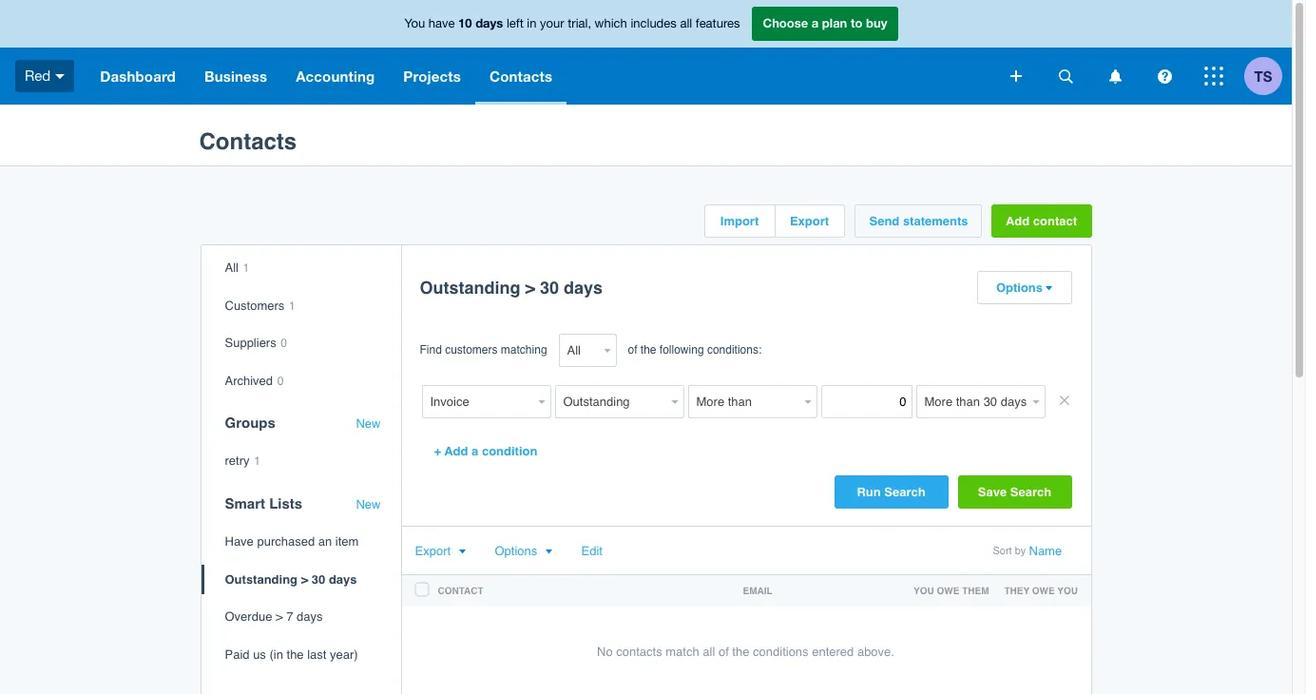 Task type: locate. For each thing, give the bounding box(es) containing it.
1 horizontal spatial contacts
[[490, 68, 553, 85]]

a
[[812, 15, 819, 31], [472, 444, 479, 458]]

a left plan
[[812, 15, 819, 31]]

owe right they
[[1033, 585, 1055, 596]]

1 new link from the top
[[356, 417, 381, 432]]

None text field
[[422, 385, 534, 418], [688, 385, 800, 418], [422, 385, 534, 418], [688, 385, 800, 418]]

0 horizontal spatial svg image
[[1059, 69, 1073, 83]]

0
[[281, 337, 287, 350], [277, 375, 284, 388]]

svg image
[[1205, 67, 1224, 86], [1059, 69, 1073, 83], [1158, 69, 1172, 83]]

1 vertical spatial outstanding > 30 days
[[225, 572, 357, 586]]

options
[[997, 281, 1043, 295], [495, 544, 538, 558]]

0 vertical spatial 0
[[281, 337, 287, 350]]

statements
[[903, 214, 969, 228]]

by
[[1015, 545, 1027, 557]]

all 1
[[225, 261, 249, 275]]

None text field
[[555, 385, 667, 418], [821, 385, 913, 418], [916, 385, 1029, 418], [555, 385, 667, 418], [821, 385, 913, 418], [916, 385, 1029, 418]]

0 horizontal spatial export
[[415, 544, 451, 558]]

which
[[595, 16, 627, 31]]

1 new from the top
[[356, 417, 381, 431]]

conditions
[[753, 645, 809, 659]]

contacts inside dropdown button
[[490, 68, 553, 85]]

owe left them
[[937, 585, 960, 596]]

0 vertical spatial outstanding
[[420, 278, 521, 298]]

above.
[[858, 645, 895, 659]]

1 vertical spatial export
[[415, 544, 451, 558]]

2 owe from the left
[[1033, 585, 1055, 596]]

1 right all
[[243, 262, 249, 275]]

export for the bottommost export button
[[415, 544, 451, 558]]

edit button
[[582, 544, 603, 558]]

0 vertical spatial options button
[[978, 272, 1071, 303]]

all right match at the right
[[703, 645, 715, 659]]

1 vertical spatial new link
[[356, 497, 381, 512]]

1 right customers
[[289, 299, 295, 313]]

2 you from the left
[[1058, 585, 1078, 596]]

contacts down "business"
[[199, 129, 297, 155]]

the right (in
[[287, 647, 304, 662]]

they owe you
[[1005, 585, 1078, 596]]

days up all text box at the left of the page
[[564, 278, 603, 298]]

0 horizontal spatial a
[[472, 444, 479, 458]]

0 horizontal spatial options button
[[495, 544, 553, 558]]

new link for groups
[[356, 417, 381, 432]]

owe for you
[[937, 585, 960, 596]]

search inside run search button
[[885, 485, 926, 499]]

search for save search
[[1011, 485, 1052, 499]]

new link for smart lists
[[356, 497, 381, 512]]

options right el icon
[[495, 544, 538, 558]]

add left contact
[[1006, 214, 1030, 228]]

1 vertical spatial contacts
[[199, 129, 297, 155]]

1 horizontal spatial export button
[[776, 205, 844, 237]]

banner
[[0, 0, 1292, 105]]

accounting
[[296, 68, 375, 85]]

days down item at the left bottom
[[329, 572, 357, 586]]

match
[[666, 645, 700, 659]]

0 right the suppliers
[[281, 337, 287, 350]]

smart
[[225, 495, 265, 512]]

add right +
[[445, 444, 468, 458]]

send
[[870, 214, 900, 228]]

+
[[434, 444, 441, 458]]

1 search from the left
[[885, 485, 926, 499]]

2 vertical spatial 1
[[254, 455, 260, 468]]

options button right el icon
[[495, 544, 553, 558]]

0 vertical spatial export
[[790, 214, 829, 228]]

options for of the following conditions:
[[997, 281, 1043, 295]]

suppliers 0
[[225, 336, 287, 350]]

send statements button
[[855, 205, 981, 237]]

0 for archived
[[277, 375, 284, 388]]

days
[[476, 15, 503, 31], [564, 278, 603, 298], [329, 572, 357, 586], [297, 610, 323, 624]]

0 horizontal spatial you
[[914, 585, 935, 596]]

1 horizontal spatial outstanding
[[420, 278, 521, 298]]

new link
[[356, 417, 381, 432], [356, 497, 381, 512]]

buy
[[866, 15, 888, 31]]

2 search from the left
[[1011, 485, 1052, 499]]

>
[[525, 278, 535, 298], [301, 572, 308, 586], [276, 610, 283, 624]]

2 new from the top
[[356, 497, 381, 512]]

1 horizontal spatial export
[[790, 214, 829, 228]]

export for rightmost export button
[[790, 214, 829, 228]]

1 vertical spatial new
[[356, 497, 381, 512]]

1 vertical spatial el image
[[545, 549, 553, 555]]

you
[[914, 585, 935, 596], [1058, 585, 1078, 596]]

0 right archived
[[277, 375, 284, 388]]

0 vertical spatial outstanding > 30 days
[[420, 278, 603, 298]]

purchased
[[257, 534, 315, 549]]

0 horizontal spatial contacts
[[199, 129, 297, 155]]

2 horizontal spatial the
[[733, 645, 750, 659]]

export button right import button in the top of the page
[[776, 205, 844, 237]]

contact
[[1034, 214, 1078, 228]]

0 inside suppliers 0
[[281, 337, 287, 350]]

0 vertical spatial new
[[356, 417, 381, 431]]

overdue
[[225, 610, 272, 624]]

0 horizontal spatial el image
[[545, 549, 553, 555]]

retry 1
[[225, 454, 260, 468]]

customers
[[225, 298, 285, 313]]

in
[[527, 16, 537, 31]]

options button for email
[[495, 544, 553, 558]]

owe
[[937, 585, 960, 596], [1033, 585, 1055, 596]]

0 vertical spatial a
[[812, 15, 819, 31]]

search
[[885, 485, 926, 499], [1011, 485, 1052, 499]]

1 vertical spatial a
[[472, 444, 479, 458]]

30 down the "an"
[[312, 572, 326, 586]]

business button
[[190, 48, 282, 105]]

search right run
[[885, 485, 926, 499]]

1 horizontal spatial 30
[[540, 278, 559, 298]]

have
[[225, 534, 254, 549]]

1 vertical spatial 30
[[312, 572, 326, 586]]

1 owe from the left
[[937, 585, 960, 596]]

ts
[[1255, 67, 1273, 84]]

0 inside "archived 0"
[[277, 375, 284, 388]]

contacts button
[[476, 48, 567, 105]]

1 inside retry 1
[[254, 455, 260, 468]]

el image
[[1045, 285, 1053, 292], [545, 549, 553, 555]]

0 horizontal spatial svg image
[[55, 74, 65, 79]]

the
[[641, 343, 657, 357], [733, 645, 750, 659], [287, 647, 304, 662]]

0 horizontal spatial export button
[[415, 544, 466, 558]]

1 horizontal spatial options
[[997, 281, 1043, 295]]

options for email
[[495, 544, 538, 558]]

1 vertical spatial 1
[[289, 299, 295, 313]]

0 horizontal spatial search
[[885, 485, 926, 499]]

outstanding up customers
[[420, 278, 521, 298]]

of right match at the right
[[719, 645, 729, 659]]

run search
[[857, 485, 926, 499]]

0 vertical spatial of
[[628, 343, 638, 357]]

2 vertical spatial >
[[276, 610, 283, 624]]

left
[[507, 16, 524, 31]]

30 up matching
[[540, 278, 559, 298]]

of left following
[[628, 343, 638, 357]]

of
[[628, 343, 638, 357], [719, 645, 729, 659]]

sort by name
[[993, 544, 1062, 558]]

1 vertical spatial >
[[301, 572, 308, 586]]

1 horizontal spatial search
[[1011, 485, 1052, 499]]

0 vertical spatial export button
[[776, 205, 844, 237]]

options button down add contact
[[978, 272, 1071, 303]]

search right save
[[1011, 485, 1052, 499]]

30
[[540, 278, 559, 298], [312, 572, 326, 586]]

contacts down left
[[490, 68, 553, 85]]

> left 7
[[276, 610, 283, 624]]

1 you from the left
[[914, 585, 935, 596]]

trial,
[[568, 16, 592, 31]]

1
[[243, 262, 249, 275], [289, 299, 295, 313], [254, 455, 260, 468]]

0 for suppliers
[[281, 337, 287, 350]]

an
[[318, 534, 332, 549]]

1 right retry
[[254, 455, 260, 468]]

new
[[356, 417, 381, 431], [356, 497, 381, 512]]

outstanding > 30 days
[[420, 278, 603, 298], [225, 572, 357, 586]]

options inside button
[[997, 281, 1043, 295]]

outstanding up overdue > 7 days
[[225, 572, 298, 586]]

year)
[[330, 647, 358, 662]]

1 horizontal spatial el image
[[1045, 285, 1053, 292]]

1 vertical spatial outstanding
[[225, 572, 298, 586]]

0 vertical spatial el image
[[1045, 285, 1053, 292]]

2 horizontal spatial >
[[525, 278, 535, 298]]

outstanding > 30 days up matching
[[420, 278, 603, 298]]

1 vertical spatial all
[[703, 645, 715, 659]]

conditions:
[[707, 343, 762, 357]]

export right import button in the top of the page
[[790, 214, 829, 228]]

us
[[253, 647, 266, 662]]

1 horizontal spatial 1
[[254, 455, 260, 468]]

1 horizontal spatial you
[[1058, 585, 1078, 596]]

1 vertical spatial options button
[[495, 544, 553, 558]]

you owe them
[[914, 585, 990, 596]]

0 vertical spatial 1
[[243, 262, 249, 275]]

smart lists
[[225, 495, 303, 512]]

all left features
[[680, 16, 693, 31]]

1 horizontal spatial owe
[[1033, 585, 1055, 596]]

outstanding
[[420, 278, 521, 298], [225, 572, 298, 586]]

days right 10
[[476, 15, 503, 31]]

the left following
[[641, 343, 657, 357]]

export button
[[776, 205, 844, 237], [415, 544, 466, 558]]

export left el icon
[[415, 544, 451, 558]]

your
[[540, 16, 565, 31]]

to
[[851, 15, 863, 31]]

export inside export button
[[790, 214, 829, 228]]

1 horizontal spatial the
[[641, 343, 657, 357]]

0 horizontal spatial all
[[680, 16, 693, 31]]

outstanding > 30 days down have purchased an item
[[225, 572, 357, 586]]

search inside save search button
[[1011, 485, 1052, 499]]

0 horizontal spatial 1
[[243, 262, 249, 275]]

the left conditions
[[733, 645, 750, 659]]

el image for email
[[545, 549, 553, 555]]

el image for of the following conditions:
[[1045, 285, 1053, 292]]

a inside button
[[472, 444, 479, 458]]

1 for all
[[289, 299, 295, 313]]

find customers matching
[[420, 343, 547, 357]]

0 vertical spatial new link
[[356, 417, 381, 432]]

a left condition
[[472, 444, 479, 458]]

1 horizontal spatial all
[[703, 645, 715, 659]]

includes
[[631, 16, 677, 31]]

1 vertical spatial of
[[719, 645, 729, 659]]

1 vertical spatial options
[[495, 544, 538, 558]]

> up matching
[[525, 278, 535, 298]]

0 horizontal spatial options
[[495, 544, 538, 558]]

1 for groups
[[254, 455, 260, 468]]

add
[[1006, 214, 1030, 228], [445, 444, 468, 458]]

1 vertical spatial 0
[[277, 375, 284, 388]]

0 vertical spatial options
[[997, 281, 1043, 295]]

customers
[[445, 343, 498, 357]]

> down have purchased an item
[[301, 572, 308, 586]]

svg image
[[1109, 69, 1122, 83], [1011, 70, 1022, 82], [55, 74, 65, 79]]

0 horizontal spatial the
[[287, 647, 304, 662]]

0 vertical spatial contacts
[[490, 68, 553, 85]]

export button up contact
[[415, 544, 466, 558]]

projects button
[[389, 48, 476, 105]]

lists
[[269, 495, 303, 512]]

0 vertical spatial all
[[680, 16, 693, 31]]

you down name
[[1058, 585, 1078, 596]]

1 horizontal spatial of
[[719, 645, 729, 659]]

1 inside customers 1
[[289, 299, 295, 313]]

1 vertical spatial add
[[445, 444, 468, 458]]

0 vertical spatial 30
[[540, 278, 559, 298]]

you left them
[[914, 585, 935, 596]]

el image left edit button
[[545, 549, 553, 555]]

accounting button
[[282, 48, 389, 105]]

el image down contact
[[1045, 285, 1053, 292]]

svg image inside "red" popup button
[[55, 74, 65, 79]]

sort
[[993, 545, 1013, 557]]

options down add contact
[[997, 281, 1043, 295]]

1 horizontal spatial options button
[[978, 272, 1071, 303]]

2 horizontal spatial 1
[[289, 299, 295, 313]]

1 horizontal spatial svg image
[[1158, 69, 1172, 83]]

2 new link from the top
[[356, 497, 381, 512]]

0 vertical spatial add
[[1006, 214, 1030, 228]]

0 horizontal spatial owe
[[937, 585, 960, 596]]

overdue > 7 days
[[225, 610, 323, 624]]

options button
[[978, 272, 1071, 303], [495, 544, 553, 558]]



Task type: describe. For each thing, give the bounding box(es) containing it.
add contact
[[1006, 214, 1078, 228]]

ts button
[[1245, 48, 1292, 105]]

save
[[978, 485, 1007, 499]]

0 horizontal spatial of
[[628, 343, 638, 357]]

suppliers
[[225, 336, 276, 350]]

0 horizontal spatial >
[[276, 610, 283, 624]]

el image
[[458, 549, 466, 555]]

red
[[25, 67, 51, 83]]

find
[[420, 343, 442, 357]]

+ add a condition button
[[420, 435, 552, 468]]

contacts
[[617, 645, 663, 659]]

business
[[204, 68, 267, 85]]

search for run search
[[885, 485, 926, 499]]

banner containing ts
[[0, 0, 1292, 105]]

options button for of the following conditions:
[[978, 272, 1071, 303]]

0 horizontal spatial outstanding > 30 days
[[225, 572, 357, 586]]

0 horizontal spatial add
[[445, 444, 468, 458]]

1 horizontal spatial add
[[1006, 214, 1030, 228]]

import
[[721, 214, 759, 228]]

you
[[405, 16, 425, 31]]

archived
[[225, 374, 273, 388]]

owe for they
[[1033, 585, 1055, 596]]

1 vertical spatial export button
[[415, 544, 466, 558]]

2 horizontal spatial svg image
[[1109, 69, 1122, 83]]

2 horizontal spatial svg image
[[1205, 67, 1224, 86]]

item
[[336, 534, 359, 549]]

groups
[[225, 415, 276, 431]]

all inside you have 10 days left in your trial, which includes all features
[[680, 16, 693, 31]]

email
[[743, 585, 773, 596]]

paid us (in the last year)
[[225, 647, 358, 662]]

paid
[[225, 647, 250, 662]]

1 horizontal spatial svg image
[[1011, 70, 1022, 82]]

no
[[597, 645, 613, 659]]

new for smart lists
[[356, 497, 381, 512]]

retry
[[225, 454, 250, 468]]

last
[[307, 647, 327, 662]]

customers 1
[[225, 298, 295, 313]]

0 horizontal spatial outstanding
[[225, 572, 298, 586]]

+ add a condition
[[434, 444, 538, 458]]

name button
[[1030, 544, 1062, 558]]

save search
[[978, 485, 1052, 499]]

7
[[286, 610, 293, 624]]

they
[[1005, 585, 1030, 596]]

1 inside all 1
[[243, 262, 249, 275]]

following
[[660, 343, 704, 357]]

choose
[[763, 15, 809, 31]]

features
[[696, 16, 740, 31]]

run
[[857, 485, 881, 499]]

1 horizontal spatial outstanding > 30 days
[[420, 278, 603, 298]]

no contacts match all of the conditions entered above.
[[597, 645, 895, 659]]

days right 7
[[297, 610, 323, 624]]

0 vertical spatial >
[[525, 278, 535, 298]]

1 horizontal spatial >
[[301, 572, 308, 586]]

0 horizontal spatial 30
[[312, 572, 326, 586]]

you have 10 days left in your trial, which includes all features
[[405, 15, 740, 31]]

projects
[[404, 68, 461, 85]]

send statements
[[870, 214, 969, 228]]

add contact button
[[991, 204, 1092, 238]]

import button
[[705, 205, 775, 237]]

choose a plan to buy
[[763, 15, 888, 31]]

have
[[429, 16, 455, 31]]

dashboard
[[100, 68, 176, 85]]

1 horizontal spatial a
[[812, 15, 819, 31]]

matching
[[501, 343, 547, 357]]

red button
[[0, 48, 86, 105]]

plan
[[823, 15, 848, 31]]

archived 0
[[225, 374, 284, 388]]

save search button
[[958, 476, 1072, 509]]

of the following conditions:
[[628, 343, 762, 357]]

all
[[225, 261, 239, 275]]

entered
[[812, 645, 854, 659]]

edit
[[582, 544, 603, 558]]

10
[[459, 15, 472, 31]]

condition
[[482, 444, 538, 458]]

dashboard link
[[86, 48, 190, 105]]

All text field
[[559, 334, 600, 367]]

run search button
[[835, 476, 949, 509]]

them
[[963, 585, 990, 596]]

have purchased an item
[[225, 534, 359, 549]]

name
[[1030, 544, 1062, 558]]

contact
[[438, 585, 484, 596]]

new for groups
[[356, 417, 381, 431]]

(in
[[270, 647, 283, 662]]



Task type: vqa. For each thing, say whether or not it's contained in the screenshot.
THE DATE to the left
no



